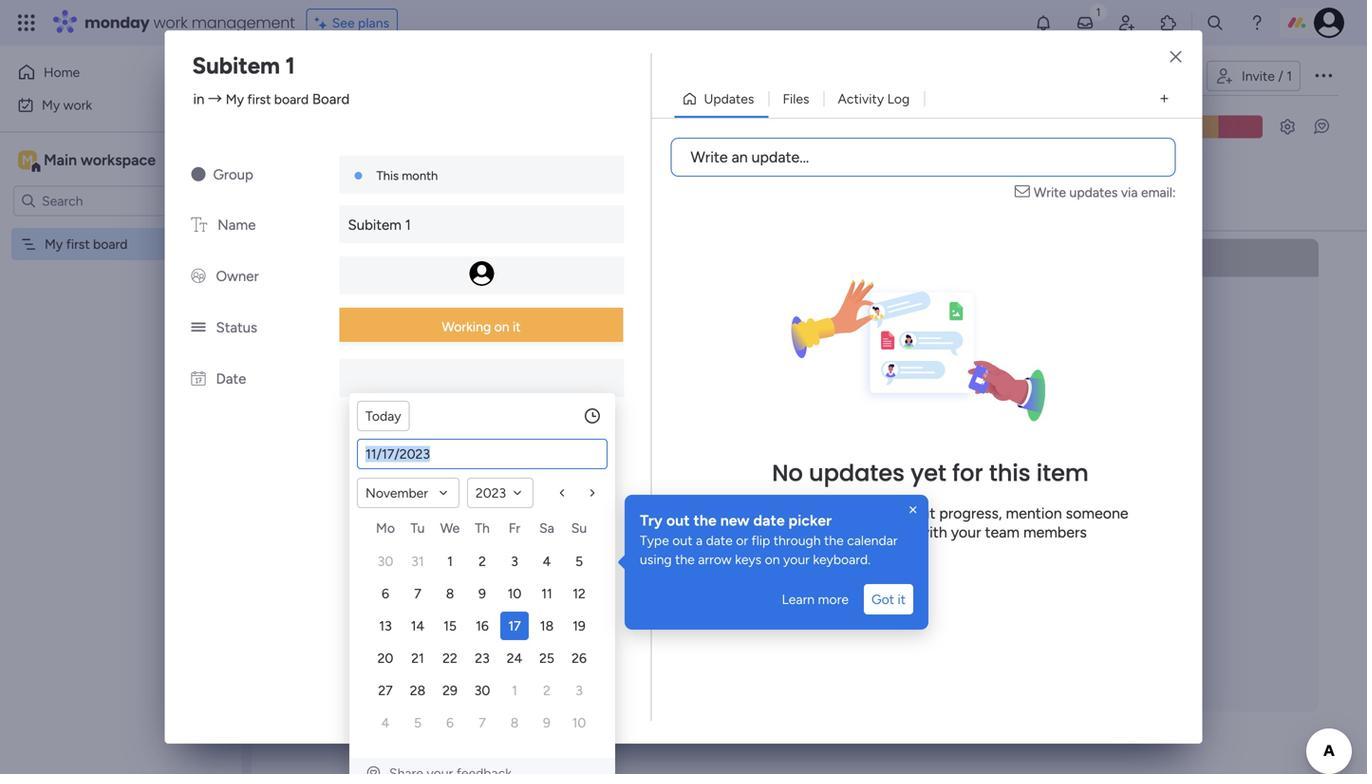 Task type: vqa. For each thing, say whether or not it's contained in the screenshot.


Task type: locate. For each thing, give the bounding box(es) containing it.
or for flip
[[736, 532, 749, 549]]

on for working on it
[[495, 319, 510, 335]]

6 button
[[371, 579, 400, 608], [436, 709, 464, 737]]

my first board
[[293, 62, 445, 94], [45, 236, 128, 252]]

2 horizontal spatial due date
[[848, 341, 898, 356]]

/ right invite
[[1279, 68, 1284, 84]]

with
[[918, 524, 948, 542]]

1 horizontal spatial board
[[274, 91, 309, 107]]

1 vertical spatial 2 button
[[533, 676, 561, 705]]

30 button down monday element
[[371, 547, 400, 576]]

2 horizontal spatial on
[[765, 551, 780, 568]]

17 left 18 button at the bottom left of the page
[[508, 618, 521, 634]]

month
[[402, 168, 438, 183]]

1 horizontal spatial v2 calendar view small outline image
[[829, 341, 842, 356]]

1 vertical spatial 17
[[508, 618, 521, 634]]

it inside no updates yet for this item dialog
[[513, 319, 521, 335]]

yet
[[911, 458, 947, 489]]

or left flip
[[736, 532, 749, 549]]

subitem 1 up the my first board link
[[192, 52, 295, 79]]

2 button down 25 button
[[533, 676, 561, 705]]

5 button down sunday "element"
[[565, 547, 594, 576]]

using
[[640, 551, 672, 568]]

9 button down 25 button
[[533, 709, 561, 737]]

working up project 1
[[556, 249, 613, 267]]

0 vertical spatial 5
[[576, 553, 583, 569]]

v2 subitems open image
[[441, 381, 454, 397], [965, 381, 978, 397]]

7 down 23
[[479, 715, 486, 731]]

1 horizontal spatial 8
[[511, 715, 519, 731]]

1 vertical spatial updates
[[809, 458, 905, 489]]

grid
[[369, 517, 596, 739]]

1 vertical spatial working
[[442, 319, 491, 335]]

0 vertical spatial my first board
[[293, 62, 445, 94]]

1 button down wednesday element
[[436, 547, 464, 576]]

write
[[691, 148, 728, 166], [1034, 184, 1067, 200]]

board
[[377, 62, 445, 94], [274, 91, 309, 107], [93, 236, 128, 252]]

3 for bottommost the 3 button
[[576, 682, 583, 699]]

row group
[[282, 239, 1331, 774], [369, 545, 596, 739]]

0 horizontal spatial 17
[[457, 341, 469, 357]]

15
[[444, 618, 457, 634]]

9
[[479, 586, 486, 602], [543, 715, 551, 731]]

8 button down the 24
[[501, 709, 529, 737]]

1 vertical spatial it
[[513, 319, 521, 335]]

project inside list box
[[571, 299, 611, 314]]

1 button
[[436, 547, 464, 576], [501, 676, 529, 705]]

first inside 'field'
[[331, 62, 372, 94]]

6
[[382, 586, 389, 602], [446, 715, 454, 731]]

or for upload
[[760, 524, 774, 542]]

on
[[616, 249, 634, 267], [495, 319, 510, 335], [765, 551, 780, 568]]

7 for the leftmost 7 button
[[414, 586, 421, 602]]

nov for nov 17
[[431, 341, 454, 357]]

row group containing 30
[[369, 545, 596, 739]]

updates left via
[[1070, 184, 1118, 200]]

7 button down 23 button
[[468, 709, 497, 737]]

17 down working on it
[[457, 341, 469, 357]]

3 button down friday element
[[501, 547, 529, 576]]

project for project 3
[[833, 299, 873, 314]]

friday element
[[499, 517, 531, 545]]

subitems
[[324, 380, 376, 396], [586, 380, 638, 396], [848, 380, 900, 396]]

it
[[637, 249, 647, 267], [513, 319, 521, 335], [898, 591, 906, 607]]

to down update
[[859, 524, 874, 542]]

2 horizontal spatial due
[[848, 341, 870, 356]]

1 horizontal spatial 30
[[475, 682, 490, 699]]

4 for 4 button to the bottom
[[381, 715, 390, 731]]

/ inside button
[[1279, 68, 1284, 84]]

working on it / 1
[[556, 249, 667, 267]]

write updates via email:
[[1034, 184, 1176, 200]]

1 horizontal spatial 7
[[479, 715, 486, 731]]

v2 subtasks column small outline image
[[567, 380, 579, 396]]

1 vertical spatial my first board
[[45, 236, 128, 252]]

it for working on it / 1
[[637, 249, 647, 267]]

0 horizontal spatial nov
[[431, 341, 454, 357]]

0 horizontal spatial subitem 1
[[192, 52, 295, 79]]

write left via
[[1034, 184, 1067, 200]]

1 down wednesday element
[[447, 553, 453, 569]]

envelope o image
[[1015, 182, 1034, 202]]

first up upload
[[766, 505, 793, 523]]

my first board down 'plans'
[[293, 62, 445, 94]]

0 horizontal spatial 6 button
[[371, 579, 400, 608]]

1 button down the 24
[[501, 676, 529, 705]]

2 button
[[468, 547, 497, 576], [533, 676, 561, 705]]

subitem down add time image
[[594, 432, 640, 448]]

0 horizontal spatial on
[[495, 319, 510, 335]]

row group for my work button
[[282, 239, 1331, 774]]

4 down 27
[[381, 715, 390, 731]]

1 horizontal spatial subitems
[[586, 380, 638, 396]]

2 vertical spatial subitem 1
[[594, 432, 648, 448]]

v2 subitems open image down nov 18
[[965, 381, 978, 397]]

or inside try out the new date picker type out a date or flip through the calendar using the arrow keys on your keyboard.
[[736, 532, 749, 549]]

0 horizontal spatial board
[[93, 236, 128, 252]]

first down see plans 'button'
[[331, 62, 372, 94]]

5
[[576, 553, 583, 569], [414, 715, 422, 731]]

2 v2 calendar view small outline image from the left
[[829, 341, 842, 356]]

invite / 1 button
[[1207, 61, 1301, 91]]

6 down 29 'button'
[[446, 715, 454, 731]]

3 due from the left
[[848, 341, 870, 356]]

0 horizontal spatial 3 button
[[501, 547, 529, 576]]

first down the search in workspace "field"
[[66, 236, 90, 252]]

v2 status image
[[191, 319, 206, 336]]

20
[[378, 650, 394, 666]]

4 button down saturday 'element'
[[533, 547, 561, 576]]

30 for the leftmost 30 button
[[378, 553, 393, 569]]

9 button
[[468, 579, 497, 608], [533, 709, 561, 737]]

0 vertical spatial 7 button
[[404, 579, 432, 608]]

→
[[208, 91, 222, 108]]

My first board field
[[289, 62, 449, 94]]

progress,
[[940, 505, 1003, 523]]

subitem 1 down this
[[348, 217, 411, 234]]

1 nov from the left
[[431, 341, 454, 357]]

2 vertical spatial 2
[[543, 682, 551, 699]]

my inside 'field'
[[293, 62, 326, 94]]

1 horizontal spatial 1 button
[[501, 676, 529, 705]]

3 for the leftmost the 3 button
[[511, 553, 518, 569]]

option
[[0, 227, 242, 231]]

monday element
[[369, 517, 402, 545]]

0 horizontal spatial 8
[[446, 586, 454, 602]]

1 vertical spatial 30 button
[[468, 676, 497, 705]]

0 horizontal spatial /
[[333, 249, 340, 267]]

v2 subitems open image for 17
[[441, 381, 454, 397]]

date up flip
[[754, 511, 785, 530]]

2 v2 subitems open image from the left
[[965, 381, 978, 397]]

updates up update
[[809, 458, 905, 489]]

0 horizontal spatial write
[[691, 148, 728, 166]]

27
[[378, 682, 393, 699]]

2023 button
[[467, 478, 534, 508]]

due for project 3
[[848, 341, 870, 356]]

v2 overdue deadline image
[[650, 340, 665, 358]]

3 subitems from the left
[[848, 380, 900, 396]]

on inside try out the new date picker type out a date or flip through the calendar using the arrow keys on your keyboard.
[[765, 551, 780, 568]]

due date inside list box
[[586, 341, 636, 356]]

working for working on it
[[442, 319, 491, 335]]

1 horizontal spatial 2
[[479, 553, 486, 569]]

7 down "31"
[[414, 586, 421, 602]]

my inside list box
[[45, 236, 63, 252]]

3 due date from the left
[[848, 341, 898, 356]]

on inside no updates yet for this item dialog
[[495, 319, 510, 335]]

1 horizontal spatial write
[[1034, 184, 1067, 200]]

8 down "24" button
[[511, 715, 519, 731]]

18
[[981, 341, 994, 357], [540, 618, 554, 634]]

1 vertical spatial 18
[[540, 618, 554, 634]]

30 button down 23
[[468, 676, 497, 705]]

working inside row group
[[556, 249, 613, 267]]

your down progress,
[[951, 524, 982, 542]]

0 vertical spatial 4 button
[[533, 547, 561, 576]]

1 vertical spatial subitem
[[348, 217, 402, 234]]

learn more button
[[775, 584, 857, 615]]

out
[[667, 511, 690, 530], [673, 532, 693, 549]]

it inside row group
[[637, 249, 647, 267]]

try out the new date picker heading
[[640, 510, 914, 531]]

workspace
[[81, 151, 156, 169]]

0 vertical spatial out
[[667, 511, 690, 530]]

work inside button
[[63, 97, 92, 113]]

2 button down "thursday" element
[[468, 547, 497, 576]]

1 horizontal spatial or
[[760, 524, 774, 542]]

0 vertical spatial it
[[637, 249, 647, 267]]

1 vertical spatial 6 button
[[436, 709, 464, 737]]

0 horizontal spatial v2 calendar view small outline image
[[567, 341, 579, 356]]

2 project from the left
[[571, 299, 611, 314]]

1 vertical spatial on
[[495, 319, 510, 335]]

work for monday
[[153, 12, 188, 33]]

0 vertical spatial 17
[[457, 341, 469, 357]]

0 horizontal spatial v2 subitems open image
[[441, 381, 454, 397]]

new
[[721, 511, 750, 530]]

v2 sun image
[[191, 166, 206, 183]]

v2 calendar view small outline image down project 3
[[829, 341, 842, 356]]

due date down project 1
[[586, 341, 636, 356]]

work
[[153, 12, 188, 33], [63, 97, 92, 113]]

5 down sunday "element"
[[576, 553, 583, 569]]

9 button up 16 "button"
[[468, 579, 497, 608]]

8 button up 15 'button'
[[436, 579, 464, 608]]

first inside list box
[[66, 236, 90, 252]]

row group containing / 1
[[282, 239, 1331, 774]]

to up files
[[826, 505, 841, 523]]

the up 'keyboard.'
[[824, 532, 844, 549]]

3 button down the 26 button
[[565, 676, 594, 705]]

0 horizontal spatial work
[[63, 97, 92, 113]]

work right monday
[[153, 12, 188, 33]]

1 vertical spatial 3
[[511, 553, 518, 569]]

working
[[556, 249, 613, 267], [442, 319, 491, 335]]

4 for right 4 button
[[543, 553, 551, 569]]

1 horizontal spatial 6 button
[[436, 709, 464, 737]]

1 horizontal spatial subitem
[[348, 217, 402, 234]]

1 horizontal spatial v2 subitems open image
[[965, 381, 978, 397]]

0 horizontal spatial 10
[[508, 586, 522, 602]]

1 horizontal spatial 5
[[576, 553, 583, 569]]

1 horizontal spatial 10
[[572, 715, 586, 731]]

working on it
[[442, 319, 521, 335]]

subitems up add time image
[[586, 380, 638, 396]]

1
[[286, 52, 295, 79], [1287, 68, 1293, 84], [405, 217, 411, 234], [343, 249, 350, 267], [660, 249, 667, 267], [614, 299, 619, 314], [643, 432, 648, 448], [447, 553, 453, 569], [512, 682, 518, 699]]

got it button
[[864, 584, 914, 615]]

2 horizontal spatial /
[[1279, 68, 1284, 84]]

mention
[[1006, 505, 1063, 523]]

1 horizontal spatial to
[[859, 524, 874, 542]]

25 button
[[533, 644, 561, 672]]

out left a
[[673, 532, 693, 549]]

project for project 1
[[571, 299, 611, 314]]

today
[[366, 408, 401, 424]]

0 vertical spatial 5 button
[[565, 547, 594, 576]]

2 horizontal spatial subitems
[[848, 380, 900, 396]]

7 button up 14
[[404, 579, 432, 608]]

subitems for nov 18
[[848, 380, 900, 396]]

a
[[696, 532, 703, 549]]

1 vertical spatial 6
[[446, 715, 454, 731]]

write for write updates via email:
[[1034, 184, 1067, 200]]

or
[[760, 524, 774, 542], [736, 532, 749, 549]]

first right →
[[247, 91, 271, 107]]

no updates yet for this item dialog
[[0, 0, 1368, 774]]

1 vertical spatial work
[[63, 97, 92, 113]]

board
[[312, 91, 350, 108]]

1 project from the left
[[309, 299, 349, 314]]

1 vertical spatial 7
[[479, 715, 486, 731]]

1 horizontal spatial updates
[[1070, 184, 1118, 200]]

grid containing mo
[[369, 517, 596, 739]]

1 vertical spatial 2
[[479, 553, 486, 569]]

write for write an update...
[[691, 148, 728, 166]]

due date down project 3
[[848, 341, 898, 356]]

10 button up 17 "button"
[[501, 579, 529, 608]]

2 nov from the left
[[955, 341, 978, 357]]

v2 subitems open image for 18
[[965, 381, 978, 397]]

0 vertical spatial 7
[[414, 586, 421, 602]]

v2 done deadline image
[[388, 340, 403, 358]]

8 button
[[436, 579, 464, 608], [501, 709, 529, 737]]

john smith image
[[1315, 8, 1345, 38]]

picker
[[789, 511, 832, 530]]

work down the home
[[63, 97, 92, 113]]

due inside list box
[[586, 341, 608, 356]]

1 right invite
[[1287, 68, 1293, 84]]

1 horizontal spatial 4
[[543, 553, 551, 569]]

v2 calendar view small outline image
[[567, 341, 579, 356], [829, 341, 842, 356]]

subitems up the today "button"
[[324, 380, 376, 396]]

0 horizontal spatial 5 button
[[404, 709, 432, 737]]

1 v2 subitems open image from the left
[[441, 381, 454, 397]]

28
[[410, 682, 426, 699]]

18 button
[[533, 612, 561, 640]]

0 vertical spatial updates
[[1070, 184, 1118, 200]]

0 horizontal spatial or
[[736, 532, 749, 549]]

work for my
[[63, 97, 92, 113]]

0 horizontal spatial subitems
[[324, 380, 376, 396]]

write left an
[[691, 148, 728, 166]]

due down project 2 on the left top of page
[[324, 341, 346, 356]]

2 due from the left
[[586, 341, 608, 356]]

24
[[507, 650, 523, 666]]

1 down this month
[[405, 217, 411, 234]]

2 horizontal spatial subitem 1
[[594, 432, 648, 448]]

the right using
[[675, 551, 695, 568]]

nov
[[431, 341, 454, 357], [955, 341, 978, 357]]

4 button down 27
[[371, 709, 400, 737]]

1 down working on it / 1
[[614, 299, 619, 314]]

m
[[22, 152, 33, 168]]

8 up 15 on the left of the page
[[446, 586, 454, 602]]

got
[[872, 591, 895, 607]]

help image
[[1248, 13, 1267, 32]]

my work
[[42, 97, 92, 113]]

arrow
[[698, 551, 732, 568]]

v2 calendar view small outline image for project 3
[[829, 341, 842, 356]]

working up "nov 17"
[[442, 319, 491, 335]]

Date field
[[358, 440, 607, 468]]

8
[[446, 586, 454, 602], [511, 715, 519, 731]]

first inside be the first one to update about progress, mention someone or upload files to share with your team members
[[766, 505, 793, 523]]

subitem up →
[[192, 52, 280, 79]]

23
[[475, 650, 490, 666]]

9 up 16 "button"
[[479, 586, 486, 602]]

or up keys on the right
[[760, 524, 774, 542]]

0 horizontal spatial to
[[826, 505, 841, 523]]

board down the search in workspace "field"
[[93, 236, 128, 252]]

0 horizontal spatial 30
[[378, 553, 393, 569]]

30 down monday element
[[378, 553, 393, 569]]

1 up the in → my first board board
[[286, 52, 295, 79]]

1 vertical spatial out
[[673, 532, 693, 549]]

7
[[414, 586, 421, 602], [479, 715, 486, 731]]

30 right 29 'button'
[[475, 682, 490, 699]]

learn more
[[782, 591, 849, 607]]

2 horizontal spatial board
[[377, 62, 445, 94]]

/ up project 2 on the left top of page
[[333, 249, 340, 267]]

26
[[572, 650, 587, 666]]

board down 'plans'
[[377, 62, 445, 94]]

first
[[331, 62, 372, 94], [247, 91, 271, 107], [66, 236, 90, 252], [766, 505, 793, 523]]

my inside button
[[42, 97, 60, 113]]

0 vertical spatial 2
[[352, 299, 358, 314]]

10 down the 26 button
[[572, 715, 586, 731]]

18 inside button
[[540, 618, 554, 634]]

1 horizontal spatial your
[[951, 524, 982, 542]]

november
[[366, 485, 428, 501]]

1 vertical spatial 10
[[572, 715, 586, 731]]

update...
[[752, 148, 809, 166]]

10 up 17 "button"
[[508, 586, 522, 602]]

9 down 25 button
[[543, 715, 551, 731]]

due date down project 2 on the left top of page
[[324, 341, 374, 356]]

the up a
[[694, 511, 717, 530]]

2 due date from the left
[[586, 341, 636, 356]]

0 horizontal spatial 5
[[414, 715, 422, 731]]

1 horizontal spatial due
[[586, 341, 608, 356]]

out right "try"
[[667, 511, 690, 530]]

subitem 1 down add time image
[[594, 432, 648, 448]]

notifications image
[[1034, 13, 1053, 32]]

v2 subitems open image down "nov 17"
[[441, 381, 454, 397]]

7 button
[[404, 579, 432, 608], [468, 709, 497, 737]]

this
[[377, 168, 399, 183]]

keyboard.
[[813, 551, 871, 568]]

0 vertical spatial on
[[616, 249, 634, 267]]

30 button
[[371, 547, 400, 576], [468, 676, 497, 705]]

1 due from the left
[[324, 341, 346, 356]]

nov for nov 18
[[955, 341, 978, 357]]

thursday element
[[466, 517, 499, 545]]

10 button down the 26 button
[[565, 709, 594, 737]]

5 button down 28 button
[[404, 709, 432, 737]]

3
[[876, 299, 883, 314], [511, 553, 518, 569], [576, 682, 583, 699]]

an
[[732, 148, 748, 166]]

5 for the topmost 5 button
[[576, 553, 583, 569]]

due down project 3
[[848, 341, 870, 356]]

25
[[540, 650, 555, 666]]

be
[[718, 505, 736, 523]]

1 horizontal spatial on
[[616, 249, 634, 267]]

1 horizontal spatial due date
[[586, 341, 636, 356]]

6 for left 6 button
[[382, 586, 389, 602]]

v2 calendar view small outline image up the 'v2 subtasks column small outline' icon
[[567, 341, 579, 356]]

members
[[1024, 524, 1087, 542]]

write inside button
[[691, 148, 728, 166]]

4 down saturday 'element'
[[543, 553, 551, 569]]

subitem up / 1
[[348, 217, 402, 234]]

working inside no updates yet for this item dialog
[[442, 319, 491, 335]]

board inside list box
[[93, 236, 128, 252]]

v2 calendar view small outline image for project 1
[[567, 341, 579, 356]]

your down through
[[784, 551, 810, 568]]

15 button
[[436, 612, 464, 640]]

1 horizontal spatial 3
[[576, 682, 583, 699]]

5 down 28 button
[[414, 715, 422, 731]]

1 v2 calendar view small outline image from the left
[[567, 341, 579, 356]]

0 horizontal spatial 18
[[540, 618, 554, 634]]

1 vertical spatial 30
[[475, 682, 490, 699]]

6 up 13 button in the bottom of the page
[[382, 586, 389, 602]]

due
[[324, 341, 346, 356], [586, 341, 608, 356], [848, 341, 870, 356]]

1 subitems from the left
[[324, 380, 376, 396]]

or inside be the first one to update about progress, mention someone or upload files to share with your team members
[[760, 524, 774, 542]]

board left board
[[274, 91, 309, 107]]

updates
[[1070, 184, 1118, 200], [809, 458, 905, 489]]

1 up v2 overdue deadline icon
[[660, 249, 667, 267]]

the right be
[[740, 505, 762, 523]]

3 project from the left
[[833, 299, 873, 314]]

date left v2 overdue deadline icon
[[611, 341, 636, 356]]

my first board down the search in workspace "field"
[[45, 236, 128, 252]]

list box containing project 1
[[559, 281, 784, 469]]

0 horizontal spatial 7
[[414, 586, 421, 602]]

0 horizontal spatial 3
[[511, 553, 518, 569]]

list box
[[559, 281, 784, 469]]

1 horizontal spatial working
[[556, 249, 613, 267]]

2 vertical spatial it
[[898, 591, 906, 607]]

this month
[[377, 168, 438, 183]]

0 horizontal spatial 2 button
[[468, 547, 497, 576]]

on inside row group
[[616, 249, 634, 267]]



Task type: describe. For each thing, give the bounding box(es) containing it.
7 for the bottommost 7 button
[[479, 715, 486, 731]]

project for project 2
[[309, 299, 349, 314]]

0 vertical spatial 9 button
[[468, 579, 497, 608]]

0 horizontal spatial 1 button
[[436, 547, 464, 576]]

1 horizontal spatial 9 button
[[533, 709, 561, 737]]

it inside got it button
[[898, 591, 906, 607]]

one
[[797, 505, 822, 523]]

be the first one to update about progress, mention someone or upload files to share with your team members
[[718, 505, 1129, 542]]

sunday element
[[563, 517, 596, 545]]

1 horizontal spatial 8 button
[[501, 709, 529, 737]]

2 subitems from the left
[[586, 380, 638, 396]]

0 horizontal spatial 10 button
[[501, 579, 529, 608]]

date up arrow
[[706, 532, 733, 549]]

project 1
[[571, 299, 619, 314]]

11
[[542, 586, 553, 602]]

files button
[[769, 84, 824, 114]]

/ 1
[[333, 249, 350, 267]]

first inside the in → my first board board
[[247, 91, 271, 107]]

22
[[443, 650, 458, 666]]

add time image
[[583, 407, 602, 426]]

write an update...
[[691, 148, 809, 166]]

subitems for nov 17
[[324, 380, 376, 396]]

due date for project 1
[[586, 341, 636, 356]]

search everything image
[[1206, 13, 1225, 32]]

my first board inside 'field'
[[293, 62, 445, 94]]

1 vertical spatial 5 button
[[404, 709, 432, 737]]

30 for right 30 button
[[475, 682, 490, 699]]

nov 17
[[431, 341, 469, 357]]

group
[[213, 166, 254, 183]]

16
[[476, 618, 489, 634]]

mo
[[376, 520, 395, 536]]

24 button
[[501, 644, 529, 672]]

1 vertical spatial 3 button
[[565, 676, 594, 705]]

my first board list box
[[0, 224, 242, 517]]

v2 multiple person column image
[[191, 268, 206, 285]]

1 image
[[1090, 1, 1107, 22]]

updates for no
[[809, 458, 905, 489]]

0 horizontal spatial 7 button
[[404, 579, 432, 608]]

sort
[[723, 118, 748, 135]]

row group for "2023" "button"
[[369, 545, 596, 739]]

5 for 5 button to the bottom
[[414, 715, 422, 731]]

management
[[192, 12, 295, 33]]

board inside 'field'
[[377, 62, 445, 94]]

21 button
[[404, 644, 432, 672]]

invite / 1
[[1242, 68, 1293, 84]]

more
[[818, 591, 849, 607]]

th
[[475, 520, 490, 536]]

fr
[[509, 520, 521, 536]]

activity log
[[838, 91, 910, 107]]

try
[[640, 511, 663, 530]]

project 2
[[309, 299, 358, 314]]

about
[[896, 505, 936, 523]]

item
[[1037, 458, 1089, 489]]

my first board inside list box
[[45, 236, 128, 252]]

1 down "24" button
[[512, 682, 518, 699]]

1 horizontal spatial 9
[[543, 715, 551, 731]]

select product image
[[17, 13, 36, 32]]

wednesday element
[[434, 517, 466, 545]]

it for working on it
[[513, 319, 521, 335]]

this
[[990, 458, 1031, 489]]

apps image
[[1160, 13, 1179, 32]]

workspace image
[[18, 150, 37, 170]]

8 for '8' button to the top
[[446, 586, 454, 602]]

1 vertical spatial 4 button
[[371, 709, 400, 737]]

8 for right '8' button
[[511, 715, 519, 731]]

12
[[573, 586, 586, 602]]

activity
[[838, 91, 884, 107]]

the inside be the first one to update about progress, mention someone or upload files to share with your team members
[[740, 505, 762, 523]]

14
[[411, 618, 425, 634]]

14 button
[[404, 612, 432, 640]]

17 button
[[501, 612, 529, 640]]

19 button
[[565, 612, 594, 640]]

no updates yet for this item
[[772, 458, 1089, 489]]

main
[[44, 151, 77, 169]]

1 horizontal spatial /
[[651, 249, 657, 267]]

sort button
[[692, 111, 760, 142]]

see
[[332, 15, 355, 31]]

date down project 3
[[873, 341, 898, 356]]

write an update... button
[[671, 138, 1176, 177]]

date inside list box
[[611, 341, 636, 356]]

21
[[411, 650, 424, 666]]

tu
[[411, 520, 425, 536]]

next image
[[585, 485, 600, 501]]

2023
[[476, 485, 506, 501]]

my work button
[[11, 90, 204, 120]]

1 horizontal spatial subitem 1
[[348, 217, 411, 234]]

1 horizontal spatial 10 button
[[565, 709, 594, 737]]

29 button
[[436, 676, 464, 705]]

invite members image
[[1118, 13, 1137, 32]]

date left v2 done deadline image at the top left of the page
[[349, 341, 374, 356]]

calendar
[[847, 532, 898, 549]]

updates for write
[[1070, 184, 1118, 200]]

someone
[[1066, 505, 1129, 523]]

project 3
[[833, 299, 883, 314]]

files
[[783, 91, 810, 107]]

workspace selection element
[[18, 149, 159, 173]]

tuesday element
[[402, 517, 434, 545]]

0 vertical spatial to
[[826, 505, 841, 523]]

updates
[[704, 91, 755, 107]]

1 due date from the left
[[324, 341, 374, 356]]

13
[[379, 618, 392, 634]]

learn
[[782, 591, 815, 607]]

subitem 1 inside list box
[[594, 432, 648, 448]]

your inside try out the new date picker type out a date or flip through the calendar using the arrow keys on your keyboard.
[[784, 551, 810, 568]]

29
[[443, 682, 458, 699]]

updates button
[[675, 84, 769, 114]]

20 button
[[371, 644, 400, 672]]

close image
[[906, 502, 921, 518]]

saturday element
[[531, 517, 563, 545]]

1 up project 2 on the left top of page
[[343, 249, 350, 267]]

dapulse date column image
[[191, 370, 206, 388]]

type
[[640, 532, 669, 549]]

dapulse text column image
[[191, 217, 207, 234]]

1 inside invite / 1 button
[[1287, 68, 1293, 84]]

close image
[[1171, 50, 1182, 64]]

0 horizontal spatial 30 button
[[371, 547, 400, 576]]

arrow down image
[[664, 115, 687, 138]]

nov 18
[[955, 341, 994, 357]]

previous image
[[555, 485, 570, 501]]

working for working on it / 1
[[556, 249, 613, 267]]

log
[[888, 91, 910, 107]]

due date for project 3
[[848, 341, 898, 356]]

0 vertical spatial 3
[[876, 299, 883, 314]]

0 vertical spatial subitem 1
[[192, 52, 295, 79]]

via
[[1122, 184, 1138, 200]]

on for working on it / 1
[[616, 249, 634, 267]]

team
[[985, 524, 1020, 542]]

0 vertical spatial 10
[[508, 586, 522, 602]]

1 horizontal spatial 30 button
[[468, 676, 497, 705]]

plans
[[358, 15, 390, 31]]

main workspace
[[44, 151, 156, 169]]

0 horizontal spatial subitem
[[192, 52, 280, 79]]

1 horizontal spatial 2 button
[[533, 676, 561, 705]]

files
[[828, 524, 856, 542]]

flip
[[752, 532, 771, 549]]

Search in workspace field
[[40, 190, 159, 212]]

add view image
[[1161, 92, 1169, 106]]

your inside be the first one to update about progress, mention someone or upload files to share with your team members
[[951, 524, 982, 542]]

1 vertical spatial 1 button
[[501, 676, 529, 705]]

filter button
[[597, 111, 687, 142]]

board inside the in → my first board board
[[274, 91, 309, 107]]

31 button
[[404, 547, 432, 576]]

27 button
[[371, 676, 400, 705]]

invite
[[1242, 68, 1275, 84]]

my inside the in → my first board board
[[226, 91, 244, 107]]

status
[[216, 319, 257, 336]]

1 horizontal spatial 18
[[981, 341, 994, 357]]

16 button
[[468, 612, 497, 640]]

activity log button
[[824, 84, 924, 114]]

17 inside "button"
[[508, 618, 521, 634]]

2 horizontal spatial subitem
[[594, 432, 640, 448]]

1 horizontal spatial 4 button
[[533, 547, 561, 576]]

we
[[440, 520, 460, 536]]

6 for 6 button to the bottom
[[446, 715, 454, 731]]

november button
[[357, 478, 460, 508]]

28 button
[[404, 676, 432, 705]]

1 up "try"
[[643, 432, 648, 448]]

home button
[[11, 57, 204, 87]]

0 vertical spatial 2 button
[[468, 547, 497, 576]]

22 button
[[436, 644, 464, 672]]

due for project 1
[[586, 341, 608, 356]]

inbox image
[[1076, 13, 1095, 32]]

31
[[412, 553, 424, 569]]

0 vertical spatial 8 button
[[436, 579, 464, 608]]

0 horizontal spatial 9
[[479, 586, 486, 602]]

1 vertical spatial 7 button
[[468, 709, 497, 737]]

in
[[193, 91, 205, 108]]

monday
[[85, 12, 150, 33]]

23 button
[[468, 644, 497, 672]]

filter
[[627, 118, 657, 135]]

share
[[878, 524, 914, 542]]

11 button
[[533, 579, 561, 608]]



